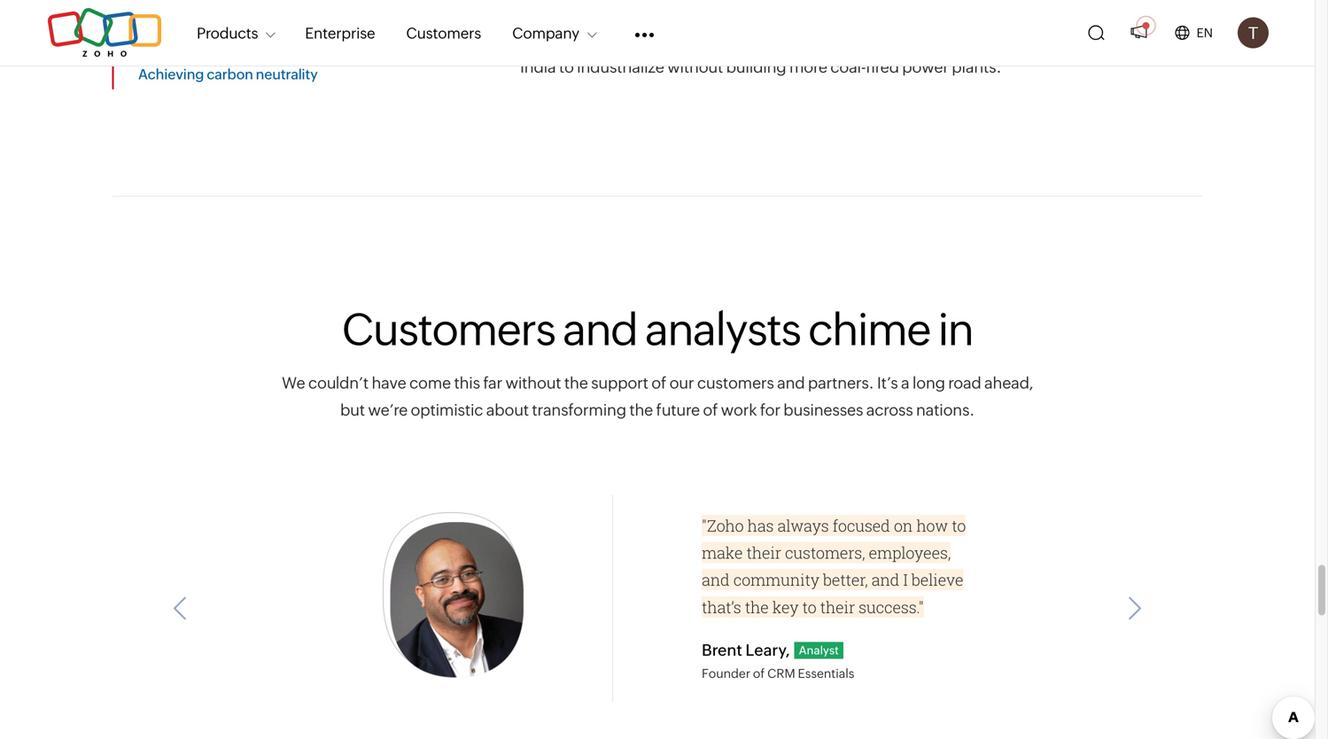 Task type: locate. For each thing, give the bounding box(es) containing it.
and
[[1000, 31, 1028, 49], [563, 304, 638, 355], [778, 374, 805, 392], [702, 569, 730, 591], [872, 569, 900, 591]]

without up about
[[506, 374, 562, 392]]

falling
[[747, 31, 792, 49]]

nations.
[[917, 401, 975, 419]]

company
[[512, 24, 580, 41]]

to right india
[[559, 58, 574, 76]]

optimistic
[[411, 401, 483, 419]]

customers,
[[785, 542, 866, 563]]

hiring
[[306, 4, 344, 20]]

of right cost
[[829, 31, 844, 49]]

0 vertical spatial their
[[747, 542, 782, 563]]

electricity
[[847, 31, 919, 49]]

success."
[[859, 596, 925, 618]]

0 horizontal spatial without
[[506, 374, 562, 392]]

1 vertical spatial how
[[917, 515, 949, 536]]

customers link
[[406, 14, 481, 52]]

of left crm
[[753, 667, 765, 681]]

the
[[668, 31, 691, 49], [565, 374, 588, 392], [630, 401, 653, 419], [745, 596, 769, 618]]

transforming
[[532, 401, 627, 419]]

analyst
[[799, 644, 839, 657]]

it
[[1065, 31, 1075, 49]]

across
[[867, 401, 914, 419]]

solar,
[[959, 31, 997, 49]]

crm
[[768, 667, 796, 681]]

and up that's
[[702, 569, 730, 591]]

the right see
[[668, 31, 691, 49]]

of
[[829, 31, 844, 49], [652, 374, 667, 392], [703, 401, 718, 419], [753, 667, 765, 681]]

leary,
[[746, 641, 790, 659]]

1 vertical spatial their
[[821, 596, 855, 618]]

en
[[1197, 26, 1214, 40]]

and left "i"
[[872, 569, 900, 591]]

1 vertical spatial without
[[506, 374, 562, 392]]

allow
[[1108, 31, 1146, 49]]

0 vertical spatial customers
[[406, 24, 481, 41]]

we're
[[520, 31, 562, 49]]

better,
[[824, 569, 868, 591]]

next button
[[1119, 595, 1145, 622]]

businesses
[[784, 401, 864, 419]]

work
[[721, 401, 757, 419]]

community
[[734, 569, 820, 591]]

1 horizontal spatial without
[[668, 58, 724, 76]]

founder
[[702, 667, 751, 681]]

without down rapidly
[[668, 58, 724, 76]]

neutrality
[[256, 66, 318, 82]]

1 horizontal spatial how
[[1031, 31, 1062, 49]]

brent
[[702, 641, 743, 659]]

conventional
[[219, 4, 303, 20]]

that's
[[702, 596, 742, 618]]

plants.
[[952, 58, 1002, 76]]

their down "has"
[[747, 542, 782, 563]]

to
[[621, 31, 636, 49], [559, 58, 574, 76], [952, 515, 966, 536], [803, 596, 817, 618]]

0 vertical spatial without
[[668, 58, 724, 76]]

their down better,
[[821, 596, 855, 618]]

0 vertical spatial how
[[1031, 31, 1062, 49]]

their
[[747, 542, 782, 563], [821, 596, 855, 618]]

future
[[657, 401, 700, 419]]

we're
[[368, 401, 408, 419]]

and right 'solar,'
[[1000, 31, 1028, 49]]

and up support
[[563, 304, 638, 355]]

how left the "it"
[[1031, 31, 1062, 49]]

of left our
[[652, 374, 667, 392]]

the up transforming
[[565, 374, 588, 392]]

expectations
[[138, 25, 222, 42]]

1 vertical spatial customers
[[342, 304, 555, 355]]

"zoho has always focused on how to make their customers, employees, and community better, and i believe that's the key to their success."
[[702, 515, 966, 618]]

couldn't
[[308, 374, 369, 392]]

in
[[938, 304, 974, 355]]

and up for on the bottom right of page
[[778, 374, 805, 392]]

achieving
[[138, 66, 204, 82]]

customers
[[406, 24, 481, 41], [342, 304, 555, 355]]

carbon
[[207, 66, 253, 82]]

how
[[1031, 31, 1062, 49], [917, 515, 949, 536]]

"zoho
[[702, 515, 744, 536]]

on
[[894, 515, 913, 536]]

without
[[668, 58, 724, 76], [506, 374, 562, 392]]

focused
[[833, 515, 891, 536]]

the left key
[[745, 596, 769, 618]]

how right on
[[917, 515, 949, 536]]

key
[[773, 596, 799, 618]]

0 horizontal spatial how
[[917, 515, 949, 536]]

customers for customers
[[406, 24, 481, 41]]



Task type: describe. For each thing, give the bounding box(es) containing it.
of inside we're excited to see the rapidly falling cost of electricity from solar, and how it can allow india to industrialize without building more coal-fired power plants.
[[829, 31, 844, 49]]

products
[[197, 24, 258, 41]]

employees,
[[869, 542, 951, 563]]

about
[[487, 401, 529, 419]]

india
[[520, 58, 556, 76]]

next
[[1120, 602, 1144, 615]]

the down support
[[630, 401, 653, 419]]

enterprise link
[[305, 14, 375, 52]]

coal-
[[831, 58, 866, 76]]

the inside "zoho has always focused on how to make their customers, employees, and community better, and i believe that's the key to their success."
[[745, 596, 769, 618]]

from
[[922, 31, 956, 49]]

has
[[748, 515, 774, 536]]

without inside we couldn't have come this far without the support of our customers and partners. it's a long road ahead, but we're optimistic about transforming the future of work for businesses across nations.
[[506, 374, 562, 392]]

terry turtle image
[[1238, 17, 1269, 48]]

and inside we couldn't have come this far without the support of our customers and partners. it's a long road ahead, but we're optimistic about transforming the future of work for businesses across nations.
[[778, 374, 805, 392]]

1 horizontal spatial their
[[821, 596, 855, 618]]

a
[[902, 374, 910, 392]]

can
[[1078, 31, 1105, 49]]

believe
[[912, 569, 964, 591]]

make
[[702, 542, 743, 563]]

we couldn't have come this far without the support of our customers and partners. it's a long road ahead, but we're optimistic about transforming the future of work for businesses across nations.
[[282, 374, 1034, 419]]

building
[[727, 58, 787, 76]]

we're excited to see the rapidly falling cost of electricity from solar, and how it can allow india to industrialize without building more coal-fired power plants.
[[520, 31, 1146, 76]]

power
[[903, 58, 949, 76]]

to left see
[[621, 31, 636, 49]]

customers and analysts chime in
[[342, 304, 974, 355]]

cost
[[795, 31, 826, 49]]

fired
[[866, 58, 900, 76]]

and inside we're excited to see the rapidly falling cost of electricity from solar, and how it can allow india to industrialize without building more coal-fired power plants.
[[1000, 31, 1028, 49]]

long
[[913, 374, 946, 392]]

to right key
[[803, 596, 817, 618]]

for
[[761, 401, 781, 419]]

partners.
[[808, 374, 874, 392]]

achieving carbon neutrality
[[138, 66, 318, 82]]

support
[[591, 374, 649, 392]]

challenging
[[138, 4, 217, 20]]

we
[[282, 374, 305, 392]]

how inside we're excited to see the rapidly falling cost of electricity from solar, and how it can allow india to industrialize without building more coal-fired power plants.
[[1031, 31, 1062, 49]]

but
[[340, 401, 365, 419]]

without inside we're excited to see the rapidly falling cost of electricity from solar, and how it can allow india to industrialize without building more coal-fired power plants.
[[668, 58, 724, 76]]

far
[[483, 374, 503, 392]]

more
[[790, 58, 828, 76]]

ahead,
[[985, 374, 1034, 392]]

0 horizontal spatial their
[[747, 542, 782, 563]]

industrialize
[[577, 58, 665, 76]]

previous
[[170, 602, 216, 615]]

enterprise
[[305, 24, 375, 41]]

always
[[778, 515, 829, 536]]

come
[[410, 374, 451, 392]]

the inside we're excited to see the rapidly falling cost of electricity from solar, and how it can allow india to industrialize without building more coal-fired power plants.
[[668, 31, 691, 49]]

how inside "zoho has always focused on how to make their customers, employees, and community better, and i believe that's the key to their success."
[[917, 515, 949, 536]]

have
[[372, 374, 406, 392]]

founder of crm essentials
[[702, 667, 855, 681]]

rapidly
[[694, 31, 744, 49]]

challenging conventional hiring expectations
[[138, 4, 344, 42]]

our
[[670, 374, 694, 392]]

essentials
[[798, 667, 855, 681]]

previous button
[[170, 595, 216, 622]]

this
[[454, 374, 480, 392]]

chime
[[809, 304, 931, 355]]

i
[[904, 569, 908, 591]]

road
[[949, 374, 982, 392]]

customers
[[698, 374, 775, 392]]

brent leary, analyst
[[702, 641, 839, 659]]

it's
[[878, 374, 899, 392]]

of left work at the right
[[703, 401, 718, 419]]

analysts
[[645, 304, 801, 355]]

customers for customers and analysts chime in
[[342, 304, 555, 355]]

see
[[639, 31, 664, 49]]

excited
[[565, 31, 618, 49]]

to right on
[[952, 515, 966, 536]]



Task type: vqa. For each thing, say whether or not it's contained in the screenshot.
1st 'custom' from right
no



